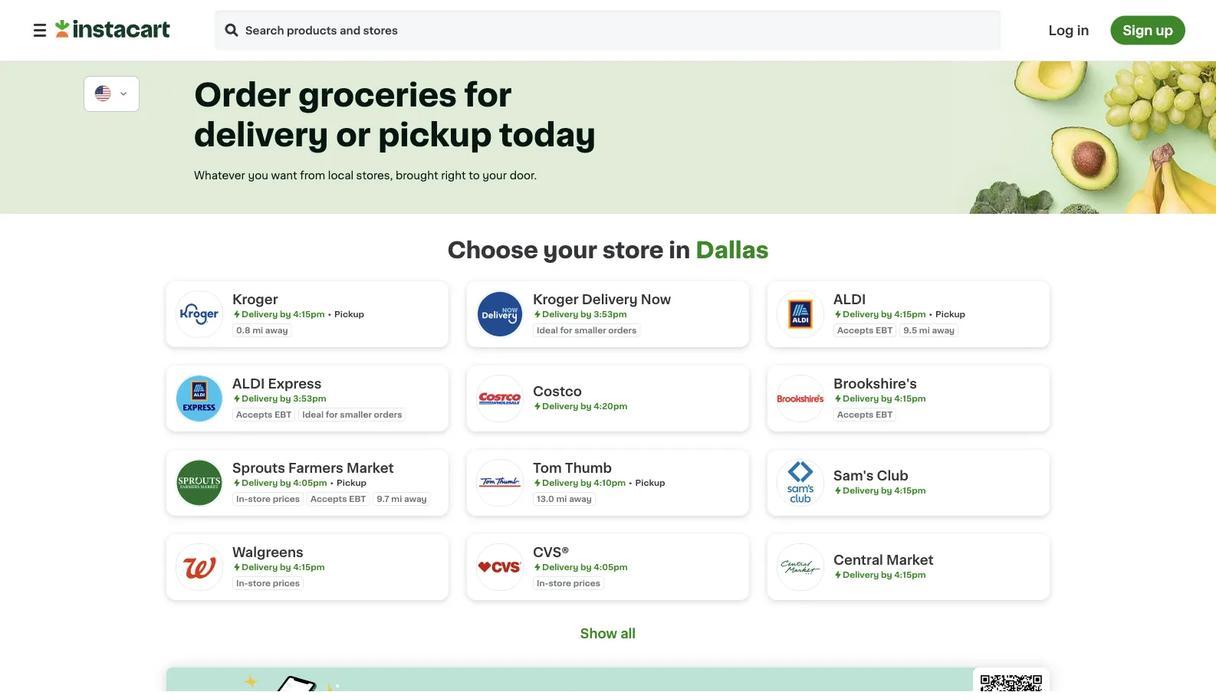 Task type: locate. For each thing, give the bounding box(es) containing it.
1 vertical spatial aldi
[[232, 378, 265, 391]]

in- for walgreens
[[236, 580, 248, 588]]

1 horizontal spatial aldi
[[834, 293, 867, 307]]

by up show
[[581, 564, 592, 572]]

ideal
[[537, 326, 558, 335], [302, 411, 324, 419]]

0 horizontal spatial ideal
[[302, 411, 324, 419]]

0 vertical spatial aldi
[[834, 293, 867, 307]]

ebt down brookshire's
[[876, 411, 893, 419]]

away right 0.8
[[265, 326, 288, 335]]

smaller up the farmers
[[340, 411, 372, 419]]

accepts
[[838, 326, 874, 335], [236, 411, 273, 419], [838, 411, 874, 419], [311, 495, 347, 504]]

aldi right "aldi" image
[[834, 293, 867, 307]]

market up 9.7 at the left bottom of page
[[347, 462, 394, 475]]

0 vertical spatial 3:53pm
[[594, 310, 627, 319]]

accepts down delivery by 4:05pm • pickup on the left of the page
[[311, 495, 347, 504]]

1 vertical spatial for
[[560, 326, 573, 335]]

1 vertical spatial smaller
[[340, 411, 372, 419]]

delivery by 3:53pm down "kroger delivery now"
[[542, 310, 627, 319]]

store
[[603, 240, 664, 262], [248, 495, 271, 504], [248, 580, 271, 588], [549, 580, 572, 588]]

ebt for aldi
[[876, 326, 893, 335]]

prices down delivery by 4:05pm • pickup on the left of the page
[[273, 495, 300, 504]]

delivery by 4:15pm • pickup up '9.5'
[[843, 310, 966, 319]]

open main menu image
[[31, 21, 49, 40]]

4:15pm down central market
[[895, 571, 926, 580]]

show all button
[[576, 625, 641, 644]]

3:53pm
[[594, 310, 627, 319], [293, 395, 326, 403]]

sam's club
[[834, 470, 909, 483]]

delivery down costco
[[542, 402, 579, 411]]

delivery by 3:53pm for delivery
[[542, 310, 627, 319]]

0 horizontal spatial for
[[326, 411, 338, 419]]

in- down cvs®
[[537, 580, 549, 588]]

ebt left 9.7 at the left bottom of page
[[349, 495, 366, 504]]

store down walgreens
[[248, 580, 271, 588]]

2 delivery by 4:15pm • pickup from the left
[[843, 310, 966, 319]]

tom thumb image
[[476, 460, 524, 507]]

1 horizontal spatial for
[[465, 80, 512, 111]]

sign up button
[[1111, 16, 1186, 45]]

delivery by 4:15pm down central market
[[843, 571, 926, 580]]

by down the club
[[881, 487, 893, 495]]

0 horizontal spatial ideal for smaller orders
[[302, 411, 402, 419]]

4:20pm
[[594, 402, 628, 411]]

1 horizontal spatial kroger
[[533, 293, 579, 307]]

kroger
[[232, 293, 278, 307], [533, 293, 579, 307]]

1 horizontal spatial 4:05pm
[[594, 564, 628, 572]]

in-store prices down delivery by 4:05pm on the bottom
[[537, 580, 601, 588]]

delivery
[[582, 293, 638, 307], [242, 310, 278, 319], [542, 310, 579, 319], [843, 310, 879, 319], [242, 395, 278, 403], [843, 395, 879, 403], [542, 402, 579, 411], [242, 479, 278, 488], [542, 479, 579, 488], [843, 487, 879, 495], [242, 564, 278, 572], [542, 564, 579, 572], [843, 571, 879, 580]]

delivery by 4:15pm for central market
[[843, 571, 926, 580]]

3:53pm down "kroger delivery now"
[[594, 310, 627, 319]]

by down "kroger delivery now"
[[581, 310, 592, 319]]

farmers
[[288, 462, 344, 475]]

0 vertical spatial smaller
[[575, 326, 607, 335]]

in-store prices for cvs®
[[537, 580, 601, 588]]

for down "kroger delivery now"
[[560, 326, 573, 335]]

1 horizontal spatial orders
[[609, 326, 637, 335]]

for up pickup
[[465, 80, 512, 111]]

0 horizontal spatial your
[[483, 170, 507, 181]]

0 horizontal spatial delivery by 4:15pm • pickup
[[242, 310, 364, 319]]

ideal right the kroger delivery now image
[[537, 326, 558, 335]]

1 vertical spatial 4:05pm
[[594, 564, 628, 572]]

accepts ebt down aldi express
[[236, 411, 292, 419]]

0 vertical spatial 4:05pm
[[293, 479, 327, 488]]

4:15pm for sam's club
[[895, 487, 926, 495]]

accepts left '9.5'
[[838, 326, 874, 335]]

united states element
[[94, 84, 113, 104]]

ebt down aldi express
[[275, 411, 292, 419]]

1 kroger from the left
[[232, 293, 278, 307]]

by down sprouts
[[280, 479, 291, 488]]

right
[[441, 170, 466, 181]]

4:05pm up "show all" in the bottom of the page
[[594, 564, 628, 572]]

market
[[347, 462, 394, 475], [887, 554, 934, 567]]

1 vertical spatial ideal for smaller orders
[[302, 411, 402, 419]]

sprouts farmers market
[[232, 462, 394, 475]]

kroger right the kroger delivery now image
[[533, 293, 579, 307]]

0 vertical spatial for
[[465, 80, 512, 111]]

in right log
[[1078, 24, 1090, 37]]

costco image
[[476, 375, 524, 423]]

up
[[1157, 24, 1174, 37]]

market right the central
[[887, 554, 934, 567]]

pickup
[[335, 310, 364, 319], [936, 310, 966, 319], [337, 479, 367, 488], [636, 479, 666, 488]]

accepts ebt for aldi
[[838, 326, 893, 335]]

for up the farmers
[[326, 411, 338, 419]]

ebt
[[876, 326, 893, 335], [275, 411, 292, 419], [876, 411, 893, 419], [349, 495, 366, 504]]

1 horizontal spatial your
[[544, 240, 598, 262]]

away right 9.7 at the left bottom of page
[[404, 495, 427, 504]]

0 horizontal spatial delivery by 3:53pm
[[242, 395, 326, 403]]

1 horizontal spatial delivery by 3:53pm
[[542, 310, 627, 319]]

delivery by 4:15pm • pickup for aldi
[[843, 310, 966, 319]]

whatever
[[194, 170, 245, 181]]

aldi express image
[[176, 375, 223, 423]]

1 vertical spatial 3:53pm
[[293, 395, 326, 403]]

prices down walgreens
[[273, 580, 300, 588]]

accepts down brookshire's
[[838, 411, 874, 419]]

1 vertical spatial market
[[887, 554, 934, 567]]

4:15pm down walgreens
[[293, 564, 325, 572]]

your up "kroger delivery now"
[[544, 240, 598, 262]]

1 horizontal spatial ideal
[[537, 326, 558, 335]]

your
[[483, 170, 507, 181], [544, 240, 598, 262]]

store down delivery by 4:05pm on the bottom
[[549, 580, 572, 588]]

accepts ebt for brookshire's
[[838, 411, 893, 419]]

•
[[328, 310, 332, 319], [930, 310, 933, 319], [330, 479, 334, 488], [629, 479, 633, 488]]

0 vertical spatial ideal for smaller orders
[[537, 326, 637, 335]]

order
[[194, 80, 291, 111]]

13.0
[[537, 495, 555, 504]]

0 horizontal spatial smaller
[[340, 411, 372, 419]]

1 vertical spatial in
[[669, 240, 691, 262]]

tom
[[533, 462, 562, 475]]

0 vertical spatial delivery by 3:53pm
[[542, 310, 627, 319]]

ideal for smaller orders
[[537, 326, 637, 335], [302, 411, 402, 419]]

in-store prices
[[236, 495, 300, 504], [236, 580, 300, 588], [537, 580, 601, 588]]

0 horizontal spatial aldi
[[232, 378, 265, 391]]

in-store prices down walgreens
[[236, 580, 300, 588]]

show
[[581, 628, 618, 641]]

by down brookshire's
[[881, 395, 893, 403]]

1 horizontal spatial in
[[1078, 24, 1090, 37]]

in-store prices for walgreens
[[236, 580, 300, 588]]

away down the delivery by 4:10pm • pickup
[[569, 495, 592, 504]]

store down sprouts
[[248, 495, 271, 504]]

away for 0.8 mi away
[[265, 326, 288, 335]]

your right to on the top of page
[[483, 170, 507, 181]]

by
[[280, 310, 291, 319], [581, 310, 592, 319], [881, 310, 893, 319], [280, 395, 291, 403], [881, 395, 893, 403], [581, 402, 592, 411], [280, 479, 291, 488], [581, 479, 592, 488], [881, 487, 893, 495], [280, 564, 291, 572], [581, 564, 592, 572], [881, 571, 893, 580]]

in inside the log in button
[[1078, 24, 1090, 37]]

Search field
[[213, 9, 1003, 52]]

delivery by 4:15pm • pickup up 0.8 mi away
[[242, 310, 364, 319]]

thumb
[[565, 462, 612, 475]]

mi right 13.0 at the bottom left of the page
[[557, 495, 567, 504]]

0 horizontal spatial 4:05pm
[[293, 479, 327, 488]]

aldi
[[834, 293, 867, 307], [232, 378, 265, 391]]

0 vertical spatial ideal
[[537, 326, 558, 335]]

1 vertical spatial ideal
[[302, 411, 324, 419]]

away for 13.0 mi away
[[569, 495, 592, 504]]

door.
[[510, 170, 537, 181]]

smaller
[[575, 326, 607, 335], [340, 411, 372, 419]]

accepts for aldi express
[[236, 411, 273, 419]]

1 delivery by 4:15pm • pickup from the left
[[242, 310, 364, 319]]

1 vertical spatial orders
[[374, 411, 402, 419]]

in- for sprouts farmers market
[[236, 495, 248, 504]]

1 horizontal spatial delivery by 4:15pm • pickup
[[843, 310, 966, 319]]

0 vertical spatial in
[[1078, 24, 1090, 37]]

kroger for kroger
[[232, 293, 278, 307]]

in-store prices down sprouts
[[236, 495, 300, 504]]

by down thumb at bottom
[[581, 479, 592, 488]]

express
[[268, 378, 322, 391]]

kroger up 0.8 mi away
[[232, 293, 278, 307]]

4:05pm
[[293, 479, 327, 488], [594, 564, 628, 572]]

whatever you want from local stores, brought right to your door.
[[194, 170, 537, 181]]

or
[[336, 120, 371, 151]]

0 horizontal spatial 3:53pm
[[293, 395, 326, 403]]

ebt left '9.5'
[[876, 326, 893, 335]]

away for 9.7 mi away
[[404, 495, 427, 504]]

away right '9.5'
[[933, 326, 955, 335]]

delivery by 4:15pm down walgreens
[[242, 564, 325, 572]]

1 vertical spatial delivery by 3:53pm
[[242, 395, 326, 403]]

2 horizontal spatial for
[[560, 326, 573, 335]]

4:05pm down 'sprouts farmers market'
[[293, 479, 327, 488]]

None search field
[[213, 9, 1003, 52]]

delivery by 3:53pm for express
[[242, 395, 326, 403]]

4:15pm for central market
[[895, 571, 926, 580]]

2 vertical spatial for
[[326, 411, 338, 419]]

walgreens
[[232, 547, 304, 560]]

delivery by 4:05pm
[[542, 564, 628, 572]]

log in
[[1049, 24, 1090, 37]]

1 horizontal spatial ideal for smaller orders
[[537, 326, 637, 335]]

4:15pm down brookshire's
[[895, 395, 926, 403]]

ebt for aldi express
[[275, 411, 292, 419]]

delivery down sprouts
[[242, 479, 278, 488]]

2 kroger from the left
[[533, 293, 579, 307]]

0 vertical spatial your
[[483, 170, 507, 181]]

ideal down express
[[302, 411, 324, 419]]

9.5
[[904, 326, 918, 335]]

0 vertical spatial orders
[[609, 326, 637, 335]]

in- down sprouts
[[236, 495, 248, 504]]

in left 'dallas' "popup button"
[[669, 240, 691, 262]]

smaller down "kroger delivery now"
[[575, 326, 607, 335]]

sprouts
[[232, 462, 285, 475]]

delivery by 4:15pm • pickup
[[242, 310, 364, 319], [843, 310, 966, 319]]

delivery down the central
[[843, 571, 879, 580]]

in-
[[236, 495, 248, 504], [236, 580, 248, 588], [537, 580, 549, 588]]

4:15pm
[[293, 310, 325, 319], [895, 310, 926, 319], [895, 395, 926, 403], [895, 487, 926, 495], [293, 564, 325, 572], [895, 571, 926, 580]]

dallas button
[[696, 240, 769, 262]]

9.7 mi away
[[377, 495, 427, 504]]

for
[[465, 80, 512, 111], [560, 326, 573, 335], [326, 411, 338, 419]]

prices down delivery by 4:05pm on the bottom
[[574, 580, 601, 588]]

mi for 0.8
[[253, 326, 263, 335]]

0 vertical spatial market
[[347, 462, 394, 475]]

pickup for tom thumb
[[636, 479, 666, 488]]

delivery down cvs®
[[542, 564, 579, 572]]

delivery by 4:15pm down brookshire's
[[843, 395, 926, 403]]

mi right 0.8
[[253, 326, 263, 335]]

delivery by 3:53pm
[[542, 310, 627, 319], [242, 395, 326, 403]]

4:15pm down the club
[[895, 487, 926, 495]]

mi right 9.7 at the left bottom of page
[[392, 495, 402, 504]]

to
[[469, 170, 480, 181]]

delivery by 3:53pm down aldi express
[[242, 395, 326, 403]]

accepts down aldi express
[[236, 411, 273, 419]]

delivery by 4:15pm
[[843, 395, 926, 403], [843, 487, 926, 495], [242, 564, 325, 572], [843, 571, 926, 580]]

sam's club image
[[777, 460, 825, 507]]

aldi left express
[[232, 378, 265, 391]]

mi right '9.5'
[[920, 326, 931, 335]]

in- down walgreens
[[236, 580, 248, 588]]

brookshire's
[[834, 378, 918, 391]]

prices
[[273, 495, 300, 504], [273, 580, 300, 588], [574, 580, 601, 588]]

accepts for aldi
[[838, 326, 874, 335]]

away
[[265, 326, 288, 335], [933, 326, 955, 335], [404, 495, 427, 504], [569, 495, 592, 504]]

by down central market
[[881, 571, 893, 580]]

choose
[[448, 240, 538, 262]]

show all
[[581, 628, 636, 641]]

1 horizontal spatial 3:53pm
[[594, 310, 627, 319]]

orders
[[609, 326, 637, 335], [374, 411, 402, 419]]

prices for walgreens
[[273, 580, 300, 588]]

accepts ebt down brookshire's
[[838, 411, 893, 419]]

delivery by 4:15pm down the club
[[843, 487, 926, 495]]

aldi for aldi express
[[232, 378, 265, 391]]

accepts ebt
[[838, 326, 893, 335], [236, 411, 292, 419], [838, 411, 893, 419], [311, 495, 366, 504]]

0 horizontal spatial kroger
[[232, 293, 278, 307]]

13.0 mi away
[[537, 495, 592, 504]]

ideal for smaller orders up the farmers
[[302, 411, 402, 419]]

accepts ebt left '9.5'
[[838, 326, 893, 335]]

in
[[1078, 24, 1090, 37], [669, 240, 691, 262]]

in-store prices for sprouts farmers market
[[236, 495, 300, 504]]

mi
[[253, 326, 263, 335], [920, 326, 931, 335], [392, 495, 402, 504], [557, 495, 567, 504]]

3:53pm for express
[[293, 395, 326, 403]]

3:53pm down express
[[293, 395, 326, 403]]

ebt for brookshire's
[[876, 411, 893, 419]]

choose your store in dallas
[[448, 240, 769, 262]]

ideal for smaller orders down "kroger delivery now"
[[537, 326, 637, 335]]

stores,
[[356, 170, 393, 181]]



Task type: vqa. For each thing, say whether or not it's contained in the screenshot.
the "Pickup ready in 60 min"
no



Task type: describe. For each thing, give the bounding box(es) containing it.
accepts for brookshire's
[[838, 411, 874, 419]]

delivery right "aldi" image
[[843, 310, 879, 319]]

prices for cvs®
[[574, 580, 601, 588]]

store up now
[[603, 240, 664, 262]]

• for tom thumb
[[629, 479, 633, 488]]

instacart home image
[[55, 20, 170, 38]]

delivery by 4:15pm for walgreens
[[242, 564, 325, 572]]

prices for sprouts farmers market
[[273, 495, 300, 504]]

1 horizontal spatial market
[[887, 554, 934, 567]]

sign up
[[1124, 24, 1174, 37]]

delivery up 13.0 mi away
[[542, 479, 579, 488]]

all
[[621, 628, 636, 641]]

pickup for kroger
[[335, 310, 364, 319]]

delivery down sam's
[[843, 487, 879, 495]]

central market image
[[777, 544, 825, 592]]

• for kroger
[[328, 310, 332, 319]]

4:05pm for delivery by 4:05pm
[[594, 564, 628, 572]]

you
[[248, 170, 269, 181]]

kroger image
[[176, 291, 223, 338]]

delivery down brookshire's
[[843, 395, 879, 403]]

0 horizontal spatial in
[[669, 240, 691, 262]]

walgreens image
[[176, 544, 223, 592]]

4:15pm for brookshire's
[[895, 395, 926, 403]]

delivery by 4:10pm • pickup
[[542, 479, 666, 488]]

want
[[271, 170, 297, 181]]

cvs®
[[533, 547, 570, 560]]

delivery by 4:15pm for brookshire's
[[843, 395, 926, 403]]

delivery by 4:15pm for sam's club
[[843, 487, 926, 495]]

for inside order groceries for delivery or pickup today
[[465, 80, 512, 111]]

4:15pm up '9.5'
[[895, 310, 926, 319]]

kroger delivery now image
[[476, 291, 524, 338]]

9.7
[[377, 495, 389, 504]]

• for sprouts farmers market
[[330, 479, 334, 488]]

accepts ebt for aldi express
[[236, 411, 292, 419]]

by up 0.8 mi away
[[280, 310, 291, 319]]

mi for 13.0
[[557, 495, 567, 504]]

delivery by 4:05pm • pickup
[[242, 479, 367, 488]]

kroger for kroger delivery now
[[533, 293, 579, 307]]

• for aldi
[[930, 310, 933, 319]]

delivery
[[194, 120, 329, 151]]

central
[[834, 554, 884, 567]]

delivery down aldi express
[[242, 395, 278, 403]]

aldi express
[[232, 378, 322, 391]]

4:05pm for delivery by 4:05pm • pickup
[[293, 479, 327, 488]]

4:10pm
[[594, 479, 626, 488]]

0 horizontal spatial orders
[[374, 411, 402, 419]]

delivery down walgreens
[[242, 564, 278, 572]]

1 vertical spatial your
[[544, 240, 598, 262]]

4:15pm for walgreens
[[293, 564, 325, 572]]

store for sprouts farmers market
[[248, 495, 271, 504]]

dallas
[[696, 240, 769, 262]]

pickup
[[378, 120, 492, 151]]

log
[[1049, 24, 1075, 37]]

0.8
[[236, 326, 250, 335]]

by up brookshire's
[[881, 310, 893, 319]]

9.5 mi away
[[904, 326, 955, 335]]

from
[[300, 170, 325, 181]]

club
[[877, 470, 909, 483]]

delivery left now
[[582, 293, 638, 307]]

delivery by 4:20pm
[[542, 402, 628, 411]]

now
[[641, 293, 672, 307]]

aldi for aldi
[[834, 293, 867, 307]]

today
[[500, 120, 596, 151]]

store for cvs®
[[549, 580, 572, 588]]

groceries
[[298, 80, 457, 111]]

by left 4:20pm
[[581, 402, 592, 411]]

delivery down "kroger delivery now"
[[542, 310, 579, 319]]

mi for 9.7
[[392, 495, 402, 504]]

order groceries for delivery or pickup today
[[194, 80, 596, 151]]

4:15pm up express
[[293, 310, 325, 319]]

costco
[[533, 386, 582, 399]]

delivery by 4:15pm • pickup for kroger
[[242, 310, 364, 319]]

by down aldi express
[[280, 395, 291, 403]]

sam's
[[834, 470, 874, 483]]

pickup for aldi
[[936, 310, 966, 319]]

log in button
[[1045, 16, 1094, 45]]

aldi image
[[777, 291, 825, 338]]

store for walgreens
[[248, 580, 271, 588]]

brookshire's image
[[777, 375, 825, 423]]

sprouts farmers market image
[[176, 460, 223, 507]]

kroger delivery now
[[533, 293, 672, 307]]

in- for cvs®
[[537, 580, 549, 588]]

3:53pm for delivery
[[594, 310, 627, 319]]

accepts ebt down delivery by 4:05pm • pickup on the left of the page
[[311, 495, 366, 504]]

delivery up 0.8 mi away
[[242, 310, 278, 319]]

1 horizontal spatial smaller
[[575, 326, 607, 335]]

mi for 9.5
[[920, 326, 931, 335]]

central market
[[834, 554, 934, 567]]

by down walgreens
[[280, 564, 291, 572]]

away for 9.5 mi away
[[933, 326, 955, 335]]

cvs® image
[[476, 544, 524, 592]]

pickup for sprouts farmers market
[[337, 479, 367, 488]]

tom thumb
[[533, 462, 612, 475]]

0 horizontal spatial market
[[347, 462, 394, 475]]

sign
[[1124, 24, 1153, 37]]

local
[[328, 170, 354, 181]]

0.8 mi away
[[236, 326, 288, 335]]

brought
[[396, 170, 439, 181]]



